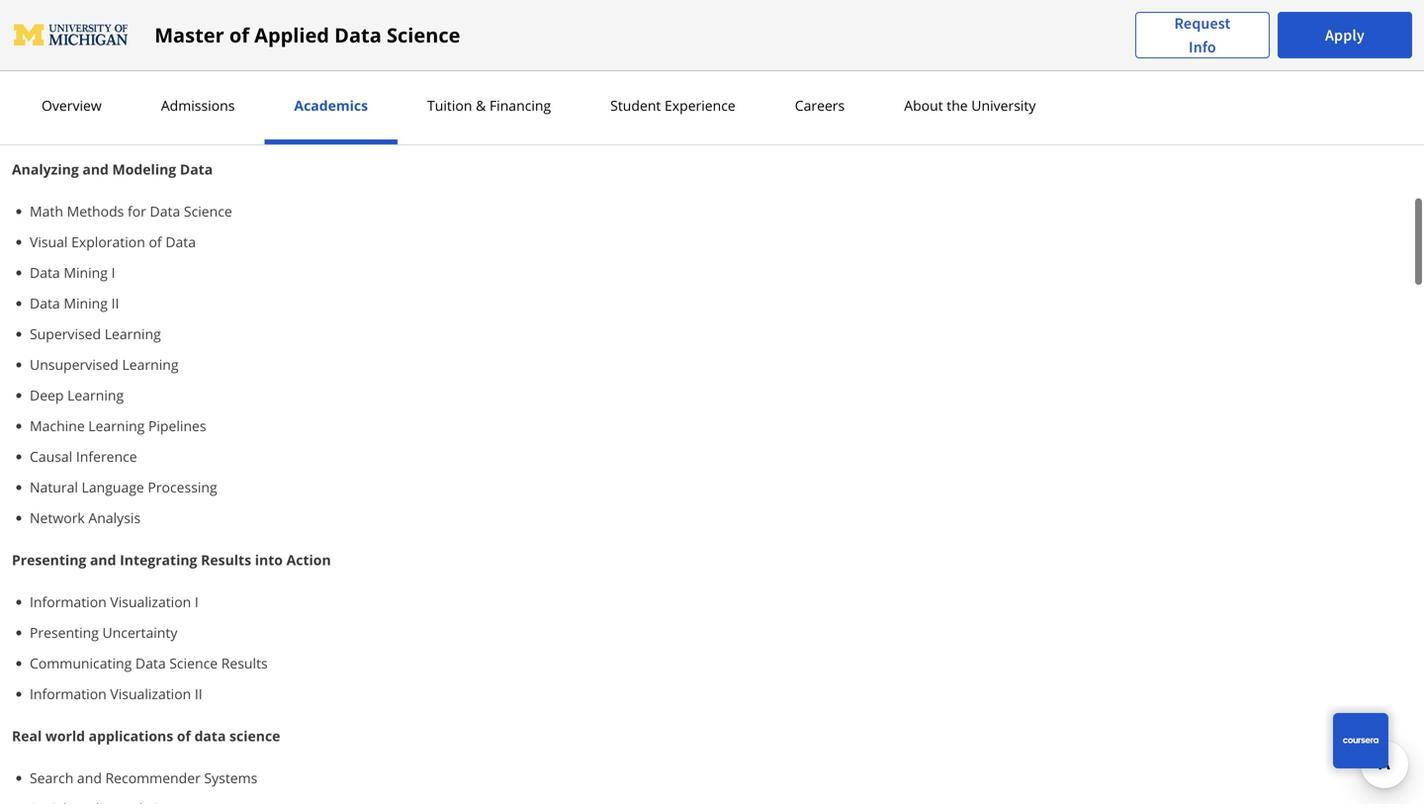 Task type: locate. For each thing, give the bounding box(es) containing it.
visualization
[[110, 593, 191, 612], [110, 685, 191, 704]]

0 vertical spatial science
[[387, 21, 461, 48]]

exploration
[[71, 233, 145, 251]]

presenting inside list item
[[30, 623, 99, 642]]

1 vertical spatial processing
[[182, 56, 251, 75]]

math methods for data science
[[30, 202, 232, 221]]

1 vertical spatial science
[[184, 202, 232, 221]]

i for information visualization i
[[195, 593, 199, 612]]

i down presenting and integrating results into action
[[195, 593, 199, 612]]

presenting for presenting and integrating results into action
[[12, 551, 86, 569]]

2 mining from the top
[[64, 294, 108, 313]]

mining up data mining ii
[[64, 263, 108, 282]]

results for science
[[221, 654, 268, 673]]

information visualization i
[[30, 593, 199, 612]]

0 horizontal spatial ii
[[111, 294, 119, 313]]

info
[[1189, 37, 1217, 57]]

processing down pipelines at the left bottom of page
[[148, 478, 217, 497]]

data
[[195, 727, 226, 746]]

0 vertical spatial list item
[[30, 117, 946, 138]]

experience
[[665, 96, 736, 115]]

0 vertical spatial information
[[30, 593, 107, 612]]

i inside "list item"
[[111, 263, 115, 282]]

big data: scalable data processing list item
[[30, 55, 946, 76]]

data: down the university of michigan image
[[53, 56, 87, 75]]

admissions link
[[155, 96, 241, 115]]

1 vertical spatial mining
[[64, 294, 108, 313]]

information up presenting uncertainty
[[30, 593, 107, 612]]

data:
[[53, 26, 87, 45], [53, 56, 87, 75]]

efficient
[[91, 26, 143, 45]]

search and recommender systems list
[[20, 768, 946, 804]]

science right for
[[184, 202, 232, 221]]

real
[[12, 727, 42, 746]]

1 vertical spatial results
[[221, 654, 268, 673]]

and inside list item
[[77, 769, 102, 788]]

learning up inference at left bottom
[[88, 417, 145, 435]]

master
[[155, 21, 224, 48]]

search
[[30, 769, 74, 788]]

0 vertical spatial and
[[83, 160, 109, 179]]

presenting
[[12, 551, 86, 569], [30, 623, 99, 642]]

0 horizontal spatial of
[[149, 233, 162, 251]]

ii up supervised learning
[[111, 294, 119, 313]]

2 big from the top
[[30, 56, 50, 75]]

systems
[[204, 769, 258, 788]]

learning
[[105, 325, 161, 343], [122, 355, 179, 374], [67, 386, 124, 405], [88, 417, 145, 435]]

machine
[[30, 417, 85, 435]]

unsupervised learning list item
[[30, 354, 946, 375]]

results inside communicating data science results list item
[[221, 654, 268, 673]]

i
[[111, 263, 115, 282], [195, 593, 199, 612]]

learning for unsupervised
[[122, 355, 179, 374]]

information
[[30, 593, 107, 612], [30, 685, 107, 704]]

visualization inside 'list item'
[[110, 685, 191, 704]]

1 horizontal spatial ii
[[195, 685, 203, 704]]

ii inside data mining ii list item
[[111, 294, 119, 313]]

1 vertical spatial i
[[195, 593, 199, 612]]

presenting down network
[[12, 551, 86, 569]]

visual
[[30, 233, 68, 251]]

science up the "big data: scalable data processing" list item
[[387, 21, 461, 48]]

0 vertical spatial processing
[[181, 26, 250, 45]]

ii
[[111, 294, 119, 313], [195, 685, 203, 704]]

learning for supervised
[[105, 325, 161, 343]]

and right search
[[77, 769, 102, 788]]

1 information from the top
[[30, 593, 107, 612]]

and up information visualization i
[[90, 551, 116, 569]]

information inside list item
[[30, 593, 107, 612]]

data mining i list item
[[30, 262, 946, 283]]

science for math methods for data science
[[184, 202, 232, 221]]

causal
[[30, 447, 72, 466]]

admissions
[[161, 96, 235, 115]]

list
[[20, 0, 946, 138], [20, 201, 946, 528], [20, 592, 946, 705]]

i down visual exploration of data at the top of the page
[[111, 263, 115, 282]]

big down the university of michigan image
[[30, 56, 50, 75]]

1 vertical spatial big
[[30, 56, 50, 75]]

data manipulation
[[30, 87, 149, 106]]

1 vertical spatial information
[[30, 685, 107, 704]]

1 vertical spatial of
[[149, 233, 162, 251]]

1 vertical spatial data:
[[53, 56, 87, 75]]

1 list item from the top
[[30, 117, 946, 138]]

science
[[387, 21, 461, 48], [184, 202, 232, 221], [169, 654, 218, 673]]

1 list from the top
[[20, 0, 946, 138]]

network analysis
[[30, 509, 141, 527]]

university
[[972, 96, 1036, 115]]

list item down tuition & financing link
[[30, 117, 946, 138]]

2 vertical spatial processing
[[148, 478, 217, 497]]

ii inside information visualization ii 'list item'
[[195, 685, 203, 704]]

supervised learning
[[30, 325, 161, 343]]

0 vertical spatial visualization
[[110, 593, 191, 612]]

financing
[[490, 96, 551, 115]]

visualization inside list item
[[110, 593, 191, 612]]

data up supervised
[[30, 294, 60, 313]]

and
[[83, 160, 109, 179], [90, 551, 116, 569], [77, 769, 102, 788]]

of down math methods for data science
[[149, 233, 162, 251]]

learning inside list item
[[122, 355, 179, 374]]

1 vertical spatial presenting
[[30, 623, 99, 642]]

recommender
[[105, 769, 201, 788]]

visualization down communicating data science results
[[110, 685, 191, 704]]

causal inference list item
[[30, 446, 946, 467]]

data right for
[[150, 202, 180, 221]]

1 horizontal spatial i
[[195, 593, 199, 612]]

results up science
[[221, 654, 268, 673]]

and for recommender
[[77, 769, 102, 788]]

data: inside list item
[[53, 56, 87, 75]]

2 vertical spatial and
[[77, 769, 102, 788]]

analyzing
[[12, 160, 79, 179]]

1 vertical spatial list item
[[30, 799, 946, 804]]

mining inside "list item"
[[64, 263, 108, 282]]

2 vertical spatial list
[[20, 592, 946, 705]]

data
[[335, 21, 382, 48], [147, 26, 177, 45], [148, 56, 178, 75], [30, 87, 60, 106], [180, 160, 213, 179], [150, 202, 180, 221], [166, 233, 196, 251], [30, 263, 60, 282], [30, 294, 60, 313], [135, 654, 166, 673]]

0 vertical spatial ii
[[111, 294, 119, 313]]

tuition
[[428, 96, 472, 115]]

2 data: from the top
[[53, 56, 87, 75]]

science for master of applied data science
[[387, 21, 461, 48]]

overview link
[[36, 96, 108, 115]]

data up big data: scalable data processing
[[147, 26, 177, 45]]

mining inside list item
[[64, 294, 108, 313]]

natural
[[30, 478, 78, 497]]

of
[[229, 21, 249, 48], [149, 233, 162, 251], [177, 727, 191, 746]]

methods
[[67, 202, 124, 221]]

3 list from the top
[[20, 592, 946, 705]]

request info
[[1175, 13, 1231, 57]]

data right modeling
[[180, 160, 213, 179]]

visualization up uncertainty
[[110, 593, 191, 612]]

data: inside list item
[[53, 26, 87, 45]]

big inside big data: efficient data processing list item
[[30, 26, 50, 45]]

network analysis list item
[[30, 508, 946, 528]]

1 horizontal spatial of
[[177, 727, 191, 746]]

of left data
[[177, 727, 191, 746]]

search and recommender systems
[[30, 769, 258, 788]]

2 visualization from the top
[[110, 685, 191, 704]]

deep
[[30, 386, 64, 405]]

processing inside list item
[[181, 26, 250, 45]]

1 mining from the top
[[64, 263, 108, 282]]

for
[[128, 202, 146, 221]]

inference
[[76, 447, 137, 466]]

learning down supervised learning
[[122, 355, 179, 374]]

1 data: from the top
[[53, 26, 87, 45]]

learning down the unsupervised learning
[[67, 386, 124, 405]]

big inside the "big data: scalable data processing" list item
[[30, 56, 50, 75]]

visual exploration of data
[[30, 233, 196, 251]]

0 vertical spatial presenting
[[12, 551, 86, 569]]

processing
[[181, 26, 250, 45], [182, 56, 251, 75], [148, 478, 217, 497]]

mining up supervised learning
[[64, 294, 108, 313]]

0 vertical spatial list
[[20, 0, 946, 138]]

0 vertical spatial big
[[30, 26, 50, 45]]

i inside list item
[[195, 593, 199, 612]]

deep learning
[[30, 386, 124, 405]]

2 information from the top
[[30, 685, 107, 704]]

big up overview
[[30, 26, 50, 45]]

data down visual
[[30, 263, 60, 282]]

apply button
[[1278, 12, 1413, 58]]

science down uncertainty
[[169, 654, 218, 673]]

learning up the unsupervised learning
[[105, 325, 161, 343]]

big data: scalable data processing
[[30, 56, 251, 75]]

list item
[[30, 117, 946, 138], [30, 799, 946, 804]]

1 vertical spatial and
[[90, 551, 116, 569]]

information inside 'list item'
[[30, 685, 107, 704]]

of right master
[[229, 21, 249, 48]]

big for big data: efficient data processing
[[30, 26, 50, 45]]

list item down search and recommender systems list item
[[30, 799, 946, 804]]

of inside list item
[[149, 233, 162, 251]]

data: for efficient
[[53, 26, 87, 45]]

data: left efficient
[[53, 26, 87, 45]]

and up methods
[[83, 160, 109, 179]]

0 vertical spatial data:
[[53, 26, 87, 45]]

2 horizontal spatial of
[[229, 21, 249, 48]]

0 vertical spatial results
[[201, 551, 251, 569]]

visual exploration of data list item
[[30, 232, 946, 252]]

processing for big data: scalable data processing
[[182, 56, 251, 75]]

careers link
[[789, 96, 851, 115]]

information down communicating
[[30, 685, 107, 704]]

1 visualization from the top
[[110, 593, 191, 612]]

processing down master
[[182, 56, 251, 75]]

1 vertical spatial list
[[20, 201, 946, 528]]

data right applied
[[335, 21, 382, 48]]

1 vertical spatial visualization
[[110, 685, 191, 704]]

0 horizontal spatial i
[[111, 263, 115, 282]]

presenting up communicating
[[30, 623, 99, 642]]

learning for deep
[[67, 386, 124, 405]]

mining
[[64, 263, 108, 282], [64, 294, 108, 313]]

results left into
[[201, 551, 251, 569]]

0 vertical spatial mining
[[64, 263, 108, 282]]

communicating data science results list item
[[30, 653, 946, 674]]

processing up admissions at the top
[[181, 26, 250, 45]]

manipulation
[[64, 87, 149, 106]]

student
[[611, 96, 661, 115]]

apply
[[1326, 25, 1365, 45]]

0 vertical spatial of
[[229, 21, 249, 48]]

supervised learning list item
[[30, 324, 946, 344]]

2 list from the top
[[20, 201, 946, 528]]

communicating data science results
[[30, 654, 268, 673]]

machine learning pipelines list item
[[30, 416, 946, 436]]

ii up data
[[195, 685, 203, 704]]

information for information visualization i
[[30, 593, 107, 612]]

tuition & financing link
[[422, 96, 557, 115]]

data: for scalable
[[53, 56, 87, 75]]

1 big from the top
[[30, 26, 50, 45]]

1 vertical spatial ii
[[195, 685, 203, 704]]

big
[[30, 26, 50, 45], [30, 56, 50, 75]]

data down uncertainty
[[135, 654, 166, 673]]

results for integrating
[[201, 551, 251, 569]]

0 vertical spatial i
[[111, 263, 115, 282]]



Task type: vqa. For each thing, say whether or not it's contained in the screenshot.
Data Mining II list item
yes



Task type: describe. For each thing, give the bounding box(es) containing it.
presenting and integrating results into action
[[12, 551, 331, 569]]

supervised
[[30, 325, 101, 343]]

and for integrating
[[90, 551, 116, 569]]

2 list item from the top
[[30, 799, 946, 804]]

science
[[230, 727, 280, 746]]

natural language processing list item
[[30, 477, 946, 498]]

and for modeling
[[83, 160, 109, 179]]

search and recommender systems list item
[[30, 768, 946, 789]]

list containing math methods for data science
[[20, 201, 946, 528]]

information visualization ii
[[30, 685, 203, 704]]

pipelines
[[148, 417, 206, 435]]

presenting uncertainty
[[30, 623, 178, 642]]

data left manipulation at the top
[[30, 87, 60, 106]]

uncertainty
[[102, 623, 178, 642]]

analysis
[[88, 509, 141, 527]]

overview
[[42, 96, 102, 115]]

academics link
[[288, 96, 374, 115]]

data mining i
[[30, 263, 115, 282]]

processing for big data: efficient data processing
[[181, 26, 250, 45]]

data inside "list item"
[[30, 263, 60, 282]]

big for big data: scalable data processing
[[30, 56, 50, 75]]

university of michigan image
[[12, 19, 131, 51]]

action
[[287, 551, 331, 569]]

math
[[30, 202, 63, 221]]

ii for data mining ii
[[111, 294, 119, 313]]

data down math methods for data science
[[166, 233, 196, 251]]

presenting for presenting uncertainty
[[30, 623, 99, 642]]

modeling
[[112, 160, 176, 179]]

about the university
[[905, 96, 1036, 115]]

presenting uncertainty list item
[[30, 622, 946, 643]]

careers
[[795, 96, 845, 115]]

integrating
[[120, 551, 197, 569]]

causal inference
[[30, 447, 137, 466]]

learning for machine
[[88, 417, 145, 435]]

data down big data: efficient data processing
[[148, 56, 178, 75]]

request
[[1175, 13, 1231, 33]]

tuition & financing
[[428, 96, 551, 115]]

big data: efficient data processing
[[30, 26, 250, 45]]

list containing big data: efficient data processing
[[20, 0, 946, 138]]

list containing information visualization i
[[20, 592, 946, 705]]

ii for information visualization ii
[[195, 685, 203, 704]]

student experience
[[611, 96, 736, 115]]

2 vertical spatial science
[[169, 654, 218, 673]]

visualization for ii
[[110, 685, 191, 704]]

applications
[[89, 727, 173, 746]]

math methods for data science list item
[[30, 201, 946, 222]]

information visualization ii list item
[[30, 684, 946, 705]]

unsupervised learning
[[30, 355, 179, 374]]

into
[[255, 551, 283, 569]]

the
[[947, 96, 968, 115]]

real world applications of data science
[[12, 727, 280, 746]]

academics
[[294, 96, 368, 115]]

communicating
[[30, 654, 132, 673]]

mining for ii
[[64, 294, 108, 313]]

data mining ii
[[30, 294, 119, 313]]

visualization for i
[[110, 593, 191, 612]]

about the university link
[[899, 96, 1042, 115]]

big data: efficient data processing list item
[[30, 25, 946, 46]]

unsupervised
[[30, 355, 119, 374]]

language
[[82, 478, 144, 497]]

data mining ii list item
[[30, 293, 946, 314]]

mining for i
[[64, 263, 108, 282]]

master of applied data science
[[155, 21, 461, 48]]

request info button
[[1136, 11, 1270, 59]]

data manipulation list item
[[30, 86, 946, 107]]

i for data mining i
[[111, 263, 115, 282]]

network
[[30, 509, 85, 527]]

2 vertical spatial of
[[177, 727, 191, 746]]

world
[[45, 727, 85, 746]]

deep learning list item
[[30, 385, 946, 406]]

applied
[[254, 21, 329, 48]]

analyzing and modeling data
[[12, 160, 213, 179]]

student experience link
[[605, 96, 742, 115]]

information visualization i list item
[[30, 592, 946, 612]]

machine learning pipelines
[[30, 417, 206, 435]]

scalable
[[91, 56, 144, 75]]

natural language processing
[[30, 478, 217, 497]]

&
[[476, 96, 486, 115]]

information for information visualization ii
[[30, 685, 107, 704]]

about
[[905, 96, 944, 115]]



